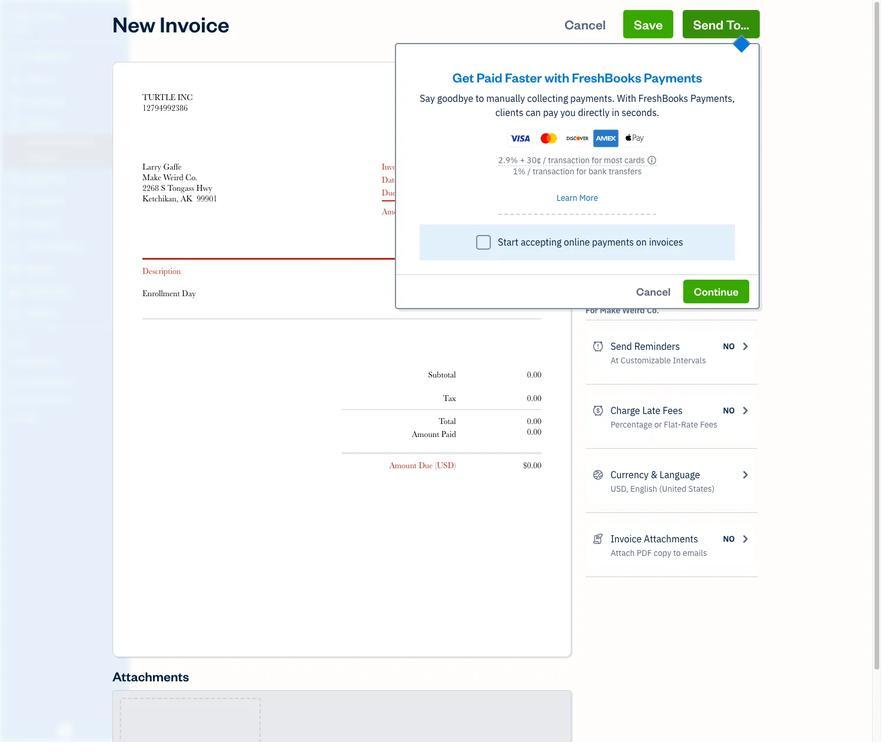 Task type: locate. For each thing, give the bounding box(es) containing it.
inc inside turtle inc 12794992386
[[178, 92, 193, 102]]

turtle up '12794992386'
[[143, 92, 176, 102]]

chevronright image
[[740, 246, 751, 260], [740, 403, 751, 418], [740, 468, 751, 482]]

fees right flat-
[[701, 419, 718, 430]]

1 horizontal spatial /
[[543, 155, 546, 165]]

cancel button up settings
[[554, 10, 617, 38]]

1 vertical spatial /
[[528, 166, 531, 177]]

latereminders image
[[593, 339, 604, 353]]

2 no from the top
[[724, 341, 735, 352]]

invoices image
[[593, 532, 604, 546]]

mastercard image
[[629, 131, 645, 143]]

1 horizontal spatial turtle
[[143, 92, 176, 102]]

clients down seconds.
[[624, 121, 649, 131]]

0 vertical spatial for
[[586, 71, 598, 81]]

turtle inside turtle inc 12794992386
[[143, 92, 176, 102]]

1 vertical spatial date
[[398, 188, 414, 197]]

0 vertical spatial cancel button
[[554, 10, 617, 38]]

amount left (
[[390, 461, 417, 470]]

1 horizontal spatial paid
[[477, 69, 503, 85]]

Issue date in MM/DD/YYYY format text field
[[465, 175, 551, 184]]

1 vertical spatial for
[[586, 305, 598, 316]]

0 horizontal spatial weird
[[164, 173, 184, 182]]

0 vertical spatial clients
[[496, 107, 524, 118]]

0 horizontal spatial paid
[[442, 429, 456, 439]]

settings for this invoice
[[586, 54, 647, 81]]

$0.00 up accepting
[[518, 205, 542, 217]]

rate right or
[[682, 419, 699, 430]]

to inside say goodbye to manually collecting payments. with freshbooks payments, clients can pay you directly in seconds.
[[476, 92, 485, 104]]

larry
[[143, 162, 161, 171]]

online
[[682, 121, 704, 131], [564, 236, 590, 248]]

send
[[694, 16, 724, 32], [611, 340, 633, 352]]

2268
[[143, 183, 159, 193]]

/ right 30¢
[[543, 155, 546, 165]]

(united
[[660, 484, 687, 494]]

apps image
[[9, 338, 126, 348]]

due down date of issue on the top left of the page
[[382, 188, 396, 197]]

directly
[[578, 107, 610, 118]]

cancel button
[[554, 10, 617, 38], [626, 280, 682, 303]]

cancel button for continue
[[626, 280, 682, 303]]

clients
[[496, 107, 524, 118], [624, 121, 649, 131], [643, 262, 668, 273]]

0 vertical spatial to
[[476, 92, 485, 104]]

1 vertical spatial freshbooks
[[639, 92, 689, 104]]

due down due date
[[412, 207, 426, 216]]

1 horizontal spatial inc
[[178, 92, 193, 102]]

mastercard image
[[536, 130, 562, 147]]

continue
[[695, 284, 739, 298]]

due left (
[[419, 461, 433, 470]]

0 vertical spatial freshbooks
[[572, 69, 642, 85]]

total down tax
[[439, 416, 456, 426]]

3 0.00 from the top
[[527, 416, 542, 426]]

0 vertical spatial chevronright image
[[740, 246, 751, 260]]

1 horizontal spatial visa image
[[611, 131, 627, 143]]

0 horizontal spatial for
[[577, 166, 587, 177]]

weird down 'gaffe'
[[164, 173, 184, 182]]

visa image left mastercard image at the right top of page
[[611, 131, 627, 143]]

payments down payments,
[[672, 106, 714, 118]]

to right the goodbye
[[476, 92, 485, 104]]

invoice number
[[382, 162, 436, 171]]

attachments
[[644, 533, 699, 545], [113, 668, 189, 685]]

$0.00 down 0.00 0.00 at the bottom right of the page
[[523, 461, 542, 470]]

1 vertical spatial online
[[564, 236, 590, 248]]

turtle up owner
[[9, 11, 43, 22]]

weird up send reminders
[[623, 305, 645, 316]]

most
[[604, 155, 623, 165]]

inc inside the "turtle inc owner"
[[45, 11, 62, 22]]

payment image
[[8, 174, 22, 186]]

percentage
[[611, 419, 653, 430]]

transfers
[[609, 166, 642, 177]]

2 vertical spatial chevronright image
[[740, 468, 751, 482]]

invoice image
[[8, 118, 22, 130]]

1 horizontal spatial weird
[[623, 305, 645, 316]]

transaction up 1% / transaction for bank transfers
[[548, 155, 590, 165]]

transaction
[[548, 155, 590, 165], [533, 166, 575, 177]]

1 chevronright image from the top
[[740, 339, 751, 353]]

0 horizontal spatial cancel
[[565, 16, 606, 32]]

0 vertical spatial cancel
[[565, 16, 606, 32]]

make
[[143, 173, 161, 182], [611, 247, 634, 259], [600, 305, 621, 316]]

30¢
[[527, 155, 541, 165]]

amount down due date
[[382, 207, 410, 216]]

1 horizontal spatial cancel
[[637, 284, 671, 298]]

for down 2.9% + 30¢ / transaction for most cards on the top of page
[[577, 166, 587, 177]]

you down accept online payments
[[666, 121, 680, 131]]

freshbooks inside say goodbye to manually collecting payments. with freshbooks payments, clients can pay you directly in seconds.
[[639, 92, 689, 104]]

fees up flat-
[[663, 405, 683, 416]]

1 vertical spatial inc
[[178, 92, 193, 102]]

0 horizontal spatial you
[[561, 107, 576, 118]]

to...
[[727, 16, 750, 32]]

visa image
[[508, 130, 533, 147], [611, 131, 627, 143]]

make down larry
[[143, 173, 161, 182]]

paid right get
[[477, 69, 503, 85]]

you down collecting
[[561, 107, 576, 118]]

cancel down bill your clients automatically
[[637, 284, 671, 298]]

co. up reminders
[[647, 305, 660, 316]]

)
[[454, 461, 456, 470]]

chevronright image for invoice attachments
[[740, 532, 751, 546]]

date
[[382, 175, 398, 184], [398, 188, 414, 197]]

0 horizontal spatial total
[[439, 416, 456, 426]]

cancel button down bill your clients automatically
[[626, 280, 682, 303]]

0 horizontal spatial fees
[[663, 405, 683, 416]]

1 horizontal spatial total
[[525, 266, 542, 276]]

accepting
[[521, 236, 562, 248]]

1 vertical spatial cancel
[[637, 284, 671, 298]]

1 horizontal spatial attachments
[[644, 533, 699, 545]]

0 vertical spatial attachments
[[644, 533, 699, 545]]

co. up 'tongass'
[[186, 173, 198, 182]]

you
[[561, 107, 576, 118], [666, 121, 680, 131]]

4 no from the top
[[724, 534, 735, 544]]

0 horizontal spatial send
[[611, 340, 633, 352]]

description
[[143, 266, 181, 276]]

at
[[611, 355, 619, 366]]

1 for from the top
[[586, 71, 598, 81]]

0 vertical spatial amount
[[382, 207, 410, 216]]

payments
[[644, 69, 703, 85], [672, 106, 714, 118]]

chart image
[[8, 286, 22, 297]]

amount inside total amount paid
[[412, 429, 440, 439]]

1 vertical spatial turtle
[[143, 92, 176, 102]]

0 vertical spatial online
[[682, 121, 704, 131]]

clients down recurring
[[643, 262, 668, 273]]

0 vertical spatial inc
[[45, 11, 62, 22]]

due
[[382, 188, 396, 197], [412, 207, 426, 216], [419, 461, 433, 470]]

1 horizontal spatial fees
[[701, 419, 718, 430]]

report image
[[8, 308, 22, 320]]

co. inside larry gaffe make weird co. 2268 s tongass hwy ketchikan, ak  99901
[[186, 173, 198, 182]]

late
[[643, 405, 661, 416]]

0 horizontal spatial /
[[528, 166, 531, 177]]

pay down online
[[651, 121, 664, 131]]

settings
[[586, 54, 635, 70]]

timer image
[[8, 241, 22, 253]]

amount up amount due ( usd )
[[412, 429, 440, 439]]

0 vertical spatial payments
[[644, 69, 703, 85]]

0 horizontal spatial co.
[[186, 173, 198, 182]]

no for send reminders
[[724, 341, 735, 352]]

1 chevronright image from the top
[[740, 246, 751, 260]]

1 horizontal spatial to
[[674, 548, 681, 558]]

currency & language
[[611, 469, 701, 481]]

make up latereminders icon
[[600, 305, 621, 316]]

for left this
[[586, 71, 598, 81]]

freshbooks up payments.
[[572, 69, 642, 85]]

let clients pay you online
[[611, 121, 704, 131]]

$0.00
[[518, 205, 542, 217], [523, 461, 542, 470]]

for up latereminders icon
[[586, 305, 598, 316]]

1 horizontal spatial pay
[[651, 121, 664, 131]]

invoice
[[160, 10, 230, 38], [618, 71, 647, 81], [382, 162, 406, 171], [611, 533, 642, 545]]

Enter an Invoice # text field
[[512, 162, 542, 171]]

3 chevronright image from the top
[[740, 468, 751, 482]]

0 vertical spatial rate
[[408, 266, 424, 276]]

to right copy
[[674, 548, 681, 558]]

0 vertical spatial weird
[[164, 173, 184, 182]]

1 no from the top
[[724, 107, 735, 117]]

0 vertical spatial pay
[[544, 107, 559, 118]]

for up bank
[[592, 155, 602, 165]]

rate up item rate (usd) text box at the left
[[408, 266, 424, 276]]

recurring
[[636, 247, 677, 259]]

1 vertical spatial you
[[666, 121, 680, 131]]

make recurring
[[611, 247, 677, 259]]

pay down collecting
[[544, 107, 559, 118]]

1 horizontal spatial rate
[[682, 419, 699, 430]]

paid up usd
[[442, 429, 456, 439]]

1 horizontal spatial for
[[592, 155, 602, 165]]

s
[[161, 183, 166, 193]]

0 vertical spatial fees
[[663, 405, 683, 416]]

send for send to...
[[694, 16, 724, 32]]

for
[[586, 71, 598, 81], [586, 305, 598, 316]]

0 horizontal spatial visa image
[[508, 130, 533, 147]]

discover image
[[647, 131, 663, 143]]

line
[[508, 266, 523, 276]]

accept online payments
[[611, 106, 714, 118]]

0 horizontal spatial rate
[[408, 266, 424, 276]]

2 vertical spatial amount
[[390, 461, 417, 470]]

send inside send to... button
[[694, 16, 724, 32]]

0 vertical spatial send
[[694, 16, 724, 32]]

hwy
[[196, 183, 212, 193]]

team members image
[[9, 357, 126, 366]]

turtle inc 12794992386
[[143, 92, 193, 113]]

1 vertical spatial co.
[[647, 305, 660, 316]]

issue
[[410, 175, 426, 184]]

0 vertical spatial transaction
[[548, 155, 590, 165]]

2 chevronright image from the top
[[740, 403, 751, 418]]

discover image
[[565, 130, 591, 147]]

0 horizontal spatial to
[[476, 92, 485, 104]]

1 vertical spatial cancel button
[[626, 280, 682, 303]]

0 horizontal spatial cancel button
[[554, 10, 617, 38]]

1 horizontal spatial send
[[694, 16, 724, 32]]

0 vertical spatial make
[[143, 173, 161, 182]]

1 vertical spatial make
[[611, 247, 634, 259]]

0.00
[[527, 370, 542, 379], [527, 393, 542, 403], [527, 416, 542, 426], [527, 427, 542, 436]]

on
[[637, 236, 647, 248]]

Enter an Item Name text field
[[143, 288, 365, 299]]

start
[[498, 236, 519, 248]]

0 horizontal spatial attachments
[[113, 668, 189, 685]]

chevronright image
[[740, 339, 751, 353], [740, 532, 751, 546]]

states)
[[689, 484, 715, 494]]

0 vertical spatial co.
[[186, 173, 198, 182]]

0 vertical spatial chevronright image
[[740, 339, 751, 353]]

1 vertical spatial send
[[611, 340, 633, 352]]

estimate image
[[8, 96, 22, 108]]

inc
[[45, 11, 62, 22], [178, 92, 193, 102]]

bill
[[611, 262, 623, 273]]

say
[[420, 92, 435, 104]]

refresh image
[[593, 246, 604, 260]]

online left refresh icon
[[564, 236, 590, 248]]

pay
[[544, 107, 559, 118], [651, 121, 664, 131]]

turtle inside the "turtle inc owner"
[[9, 11, 43, 22]]

this
[[600, 71, 616, 81]]

pay inside say goodbye to manually collecting payments. with freshbooks payments, clients can pay you directly in seconds.
[[544, 107, 559, 118]]

freshbooks up accept online payments
[[639, 92, 689, 104]]

/ right 1%
[[528, 166, 531, 177]]

2 vertical spatial due
[[419, 461, 433, 470]]

online down accept online payments
[[682, 121, 704, 131]]

0 vertical spatial you
[[561, 107, 576, 118]]

0 horizontal spatial online
[[564, 236, 590, 248]]

start accepting online payments on invoices
[[498, 236, 684, 248]]

1 vertical spatial chevronright image
[[740, 532, 751, 546]]

1 vertical spatial due
[[412, 207, 426, 216]]

language
[[660, 469, 701, 481]]

amount due ( usd )
[[390, 461, 456, 470]]

payments up accept online payments
[[644, 69, 703, 85]]

visa image up + at the top right of the page
[[508, 130, 533, 147]]

1 vertical spatial chevronright image
[[740, 403, 751, 418]]

send up at
[[611, 340, 633, 352]]

0 vertical spatial turtle
[[9, 11, 43, 22]]

paintbrush image
[[593, 182, 604, 196]]

2 0.00 from the top
[[527, 393, 542, 403]]

cancel up settings
[[565, 16, 606, 32]]

weird inside larry gaffe make weird co. 2268 s tongass hwy ketchikan, ak  99901
[[164, 173, 184, 182]]

total inside total amount paid
[[439, 416, 456, 426]]

invoice inside settings for this invoice
[[618, 71, 647, 81]]

larry gaffe make weird co. 2268 s tongass hwy ketchikan, ak  99901
[[143, 162, 217, 203]]

let
[[611, 121, 623, 131]]

send left to...
[[694, 16, 724, 32]]

1 horizontal spatial you
[[666, 121, 680, 131]]

customizable
[[621, 355, 671, 366]]

&
[[651, 469, 658, 481]]

make up bill
[[611, 247, 634, 259]]

visa image for mastercard image at the right top of page
[[611, 131, 627, 143]]

amount for amount due ( usd )
[[390, 461, 417, 470]]

1 horizontal spatial cancel button
[[626, 280, 682, 303]]

due for amount due ( usd )
[[419, 461, 433, 470]]

1 vertical spatial rate
[[682, 419, 699, 430]]

1 vertical spatial paid
[[442, 429, 456, 439]]

attach pdf copy to emails
[[611, 548, 708, 558]]

1 vertical spatial attachments
[[113, 668, 189, 685]]

usd,
[[611, 484, 629, 494]]

total right line
[[525, 266, 542, 276]]

1 vertical spatial total
[[439, 416, 456, 426]]

money image
[[8, 263, 22, 275]]

for
[[592, 155, 602, 165], [577, 166, 587, 177]]

chevronright image for send reminders
[[740, 339, 751, 353]]

to
[[476, 92, 485, 104], [674, 548, 681, 558]]

2 chevronright image from the top
[[740, 532, 751, 546]]

1 vertical spatial pay
[[651, 121, 664, 131]]

date left of
[[382, 175, 398, 184]]

transaction down 2.9% + 30¢ / transaction for most cards on the top of page
[[533, 166, 575, 177]]

0 horizontal spatial pay
[[544, 107, 559, 118]]

date down date of issue on the top left of the page
[[398, 188, 414, 197]]

3 no from the top
[[724, 405, 735, 416]]

clients inside say goodbye to manually collecting payments. with freshbooks payments, clients can pay you directly in seconds.
[[496, 107, 524, 118]]

faster
[[505, 69, 542, 85]]

1 vertical spatial to
[[674, 548, 681, 558]]

clients down the manually
[[496, 107, 524, 118]]

12794992386
[[143, 103, 188, 113]]



Task type: describe. For each thing, give the bounding box(es) containing it.
intervals
[[673, 355, 707, 366]]

emails
[[683, 548, 708, 558]]

attach
[[611, 548, 635, 558]]

with
[[545, 69, 570, 85]]

send to... button
[[683, 10, 760, 38]]

new invoice
[[113, 10, 230, 38]]

items and services image
[[9, 376, 126, 385]]

date of issue
[[382, 175, 426, 184]]

1 vertical spatial weird
[[623, 305, 645, 316]]

payments,
[[691, 92, 736, 104]]

turtle for attachments
[[9, 11, 43, 22]]

1 horizontal spatial online
[[682, 121, 704, 131]]

usd
[[437, 461, 454, 470]]

info image
[[648, 155, 657, 165]]

cancel button for save
[[554, 10, 617, 38]]

turtle for date of issue
[[143, 92, 176, 102]]

freshbooks image
[[55, 723, 74, 737]]

percentage or flat-rate fees
[[611, 419, 718, 430]]

gaffe
[[163, 162, 182, 171]]

payments
[[593, 236, 634, 248]]

chevronright image for currency & language
[[740, 468, 751, 482]]

cancel for continue
[[637, 284, 671, 298]]

0 vertical spatial date
[[382, 175, 398, 184]]

invoice attachments
[[611, 533, 699, 545]]

client image
[[8, 74, 22, 85]]

0 vertical spatial $0.00
[[518, 205, 542, 217]]

usd, english (united states)
[[611, 484, 715, 494]]

automatically
[[670, 262, 720, 273]]

charge
[[611, 405, 641, 416]]

chevronright image for make recurring
[[740, 246, 751, 260]]

goodbye
[[438, 92, 474, 104]]

learn more link
[[557, 192, 599, 203]]

make inside larry gaffe make weird co. 2268 s tongass hwy ketchikan, ak  99901
[[143, 173, 161, 182]]

english
[[631, 484, 658, 494]]

can
[[526, 107, 541, 118]]

payments.
[[571, 92, 615, 104]]

accept
[[611, 106, 640, 118]]

onlinesales image
[[593, 105, 604, 119]]

paid inside total amount paid
[[442, 429, 456, 439]]

at customizable intervals
[[611, 355, 707, 366]]

for inside settings for this invoice
[[586, 71, 598, 81]]

for make weird co.
[[586, 305, 660, 316]]

learn more
[[557, 192, 599, 203]]

get paid faster with freshbooks payments
[[453, 69, 703, 85]]

collecting
[[528, 92, 569, 104]]

continue button
[[684, 280, 750, 303]]

inc for attachments
[[45, 11, 62, 22]]

0.00 0.00
[[527, 416, 542, 436]]

chevronright image for no
[[740, 403, 751, 418]]

1 vertical spatial transaction
[[533, 166, 575, 177]]

no for invoice attachments
[[724, 534, 735, 544]]

currency
[[611, 469, 649, 481]]

1% / transaction for bank transfers
[[513, 166, 642, 177]]

save
[[634, 16, 663, 32]]

0 vertical spatial due
[[382, 188, 396, 197]]

99901
[[197, 194, 217, 203]]

bank
[[589, 166, 607, 177]]

2 vertical spatial clients
[[643, 262, 668, 273]]

+
[[520, 155, 525, 165]]

0 vertical spatial for
[[592, 155, 602, 165]]

copy
[[654, 548, 672, 558]]

ketchikan,
[[143, 194, 179, 203]]

(
[[435, 461, 437, 470]]

more
[[580, 192, 599, 203]]

0 vertical spatial paid
[[477, 69, 503, 85]]

bank connections image
[[9, 395, 126, 404]]

total amount paid
[[412, 416, 456, 439]]

project image
[[8, 219, 22, 230]]

flat-
[[664, 419, 682, 430]]

1 vertical spatial fees
[[701, 419, 718, 430]]

send to...
[[694, 16, 750, 32]]

invoices
[[650, 236, 684, 248]]

1 vertical spatial for
[[577, 166, 587, 177]]

1 vertical spatial clients
[[624, 121, 649, 131]]

tongass
[[168, 183, 194, 193]]

1 vertical spatial $0.00
[[523, 461, 542, 470]]

1%
[[513, 166, 526, 177]]

you inside say goodbye to manually collecting payments. with freshbooks payments, clients can pay you directly in seconds.
[[561, 107, 576, 118]]

tax
[[443, 393, 456, 403]]

in
[[612, 107, 620, 118]]

amount for amount due
[[382, 207, 410, 216]]

say goodbye to manually collecting payments. with freshbooks payments, clients can pay you directly in seconds.
[[420, 92, 736, 118]]

0 vertical spatial total
[[525, 266, 542, 276]]

apple pay image
[[623, 130, 648, 147]]

visa image for mastercard icon
[[508, 130, 533, 147]]

your
[[625, 262, 641, 273]]

or
[[655, 419, 662, 430]]

2 for from the top
[[586, 305, 598, 316]]

1 horizontal spatial co.
[[647, 305, 660, 316]]

inc for date of issue
[[178, 92, 193, 102]]

0 vertical spatial /
[[543, 155, 546, 165]]

2 vertical spatial make
[[600, 305, 621, 316]]

new
[[113, 10, 156, 38]]

online
[[643, 106, 670, 118]]

2.9% + 30¢ / transaction for most cards
[[499, 155, 645, 165]]

line total
[[508, 266, 542, 276]]

dashboard image
[[8, 51, 22, 63]]

expense image
[[8, 196, 22, 208]]

no for charge late fees
[[724, 405, 735, 416]]

cancel for save
[[565, 16, 606, 32]]

latefees image
[[593, 403, 604, 418]]

american express image
[[594, 130, 619, 147]]

amount due
[[382, 207, 426, 216]]

owner
[[9, 24, 31, 32]]

1 vertical spatial payments
[[672, 106, 714, 118]]

due date
[[382, 188, 414, 197]]

bill your clients automatically
[[611, 262, 720, 273]]

of
[[400, 175, 407, 184]]

learn
[[557, 192, 578, 203]]

settings image
[[9, 414, 126, 423]]

reminders
[[635, 340, 680, 352]]

4 0.00 from the top
[[527, 427, 542, 436]]

with
[[617, 92, 637, 104]]

main element
[[0, 0, 159, 742]]

1 0.00 from the top
[[527, 370, 542, 379]]

currencyandlanguage image
[[593, 468, 604, 482]]

send for send reminders
[[611, 340, 633, 352]]

charge late fees
[[611, 405, 683, 416]]

manually
[[487, 92, 525, 104]]

due for amount due
[[412, 207, 426, 216]]

get
[[453, 69, 474, 85]]

seconds.
[[622, 107, 660, 118]]

Item Rate (USD) text field
[[405, 289, 424, 298]]

save button
[[624, 10, 674, 38]]



Task type: vqa. For each thing, say whether or not it's contained in the screenshot.
the top maintenance
no



